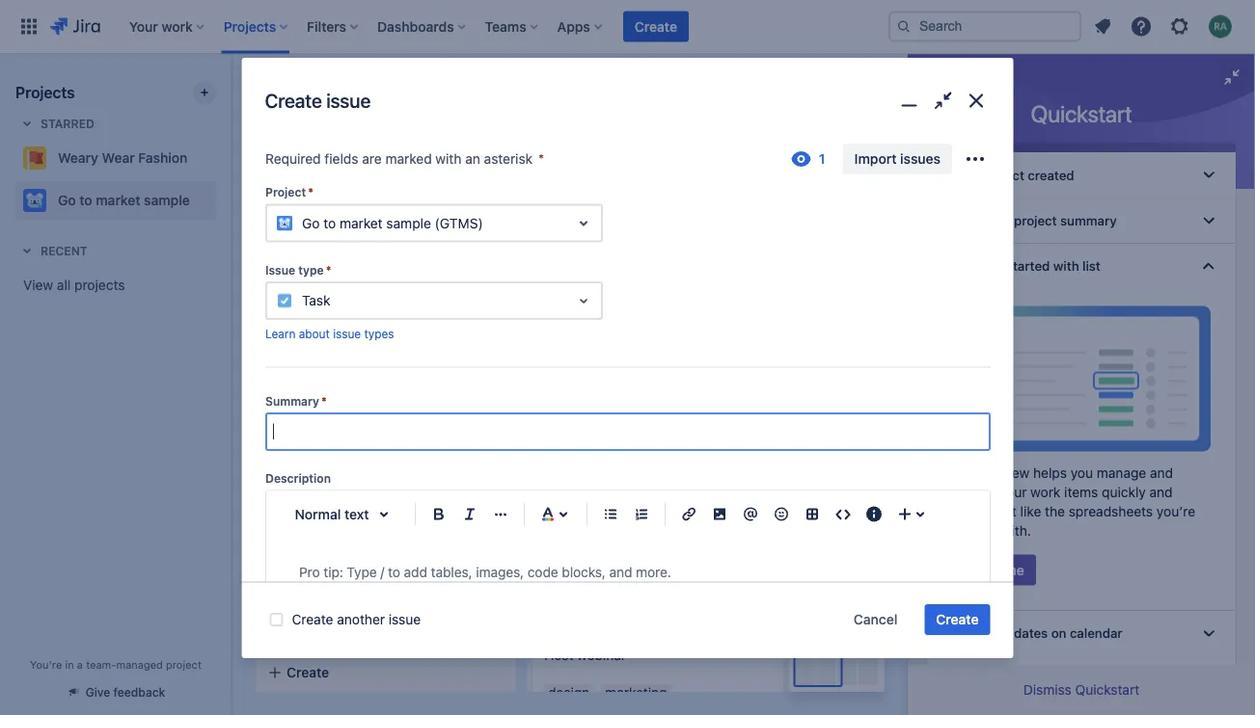Task type: describe. For each thing, give the bounding box(es) containing it.
0
[[299, 563, 307, 579]]

project
[[166, 659, 202, 671]]

you
[[1071, 465, 1093, 481]]

the
[[952, 465, 976, 481]]

feature
[[816, 474, 864, 490]]

product
[[816, 649, 865, 665]]

1 vertical spatial quickstart
[[1075, 683, 1140, 698]]

managed
[[116, 659, 163, 671]]

normal
[[294, 506, 340, 522]]

you're in a team-managed project
[[30, 659, 202, 671]]

gtms-21
[[295, 693, 348, 706]]

/ 2
[[852, 594, 864, 610]]

issue for another
[[389, 612, 421, 628]]

emoji image
[[769, 503, 793, 526]]

import issues
[[854, 151, 940, 167]]

you're
[[1157, 504, 1195, 520]]

0 vertical spatial /
[[307, 563, 311, 579]]

get started with list
[[981, 259, 1101, 274]]

gtms- for 2
[[567, 445, 607, 458]]

2 task image from the top
[[272, 692, 288, 707]]

project *
[[265, 186, 313, 199]]

dismiss quickstart link
[[1023, 683, 1140, 698]]

fields
[[324, 151, 358, 167]]

fashion
[[138, 150, 188, 166]]

go inside go to market sample 'link'
[[58, 192, 76, 208]]

2 vertical spatial create button
[[256, 656, 516, 691]]

give
[[86, 686, 110, 700]]

0 vertical spatial issue
[[326, 89, 371, 112]]

23 oct
[[563, 567, 604, 579]]

illustrations for website and mobile app
[[544, 493, 716, 529]]

and up you're
[[1150, 485, 1173, 500]]

2 for gtms-
[[607, 445, 614, 458]]

manage
[[1097, 465, 1146, 481]]

list inside the list view helps you manage and update your work items quickly and easily, just like the spreadsheets you're familiar with.
[[980, 465, 998, 481]]

* right asterisk
[[538, 151, 544, 167]]

sales
[[272, 466, 306, 482]]

0 vertical spatial to
[[328, 79, 349, 106]]

* right type
[[325, 263, 331, 277]]

1 vertical spatial create button
[[925, 605, 990, 636]]

4
[[327, 276, 335, 292]]

do
[[303, 278, 319, 291]]

collapse starred projects image
[[15, 112, 39, 135]]

Search board text field
[[257, 171, 403, 198]]

quickly
[[1102, 485, 1146, 500]]

weary
[[58, 150, 98, 166]]

go to market sample inside 'link'
[[58, 192, 190, 208]]

an
[[465, 151, 480, 167]]

open image for task
[[572, 289, 595, 312]]

familiar
[[952, 523, 998, 539]]

normal text button
[[285, 493, 407, 536]]

with inside dropdown button
[[1053, 259, 1079, 274]]

recent
[[41, 244, 87, 258]]

projects
[[15, 83, 75, 102]]

starred
[[41, 117, 94, 130]]

link image
[[677, 503, 700, 526]]

create issue
[[265, 89, 371, 112]]

guide me button
[[952, 555, 1036, 586]]

started
[[1006, 259, 1050, 274]]

Description - Main content area, start typing to enter text. text field
[[299, 561, 957, 584]]

code snippet image
[[831, 503, 854, 526]]

with inside create issue dialog
[[435, 151, 461, 167]]

items
[[1064, 485, 1098, 500]]

email
[[916, 474, 949, 490]]

just
[[994, 504, 1017, 520]]

market inside create issue dialog
[[339, 215, 382, 231]]

23 october 2023 image
[[548, 565, 563, 581]]

for inside illustrations for website and mobile app
[[620, 493, 637, 509]]

host
[[544, 648, 573, 664]]

* right the project
[[307, 186, 313, 199]]

minimize image
[[895, 87, 923, 115]]

description
[[265, 472, 330, 486]]

me
[[1005, 563, 1024, 579]]

summary *
[[265, 394, 326, 408]]

learn
[[265, 327, 295, 340]]

create issue dialog
[[242, 58, 1013, 716]]

issues
[[900, 151, 940, 167]]

james peterson image
[[747, 590, 770, 614]]

launch ad campaign
[[272, 328, 401, 343]]

dismiss quickstart
[[1023, 683, 1140, 698]]

update
[[272, 618, 318, 634]]

task
[[301, 293, 330, 309]]

01 november 2023 image
[[820, 399, 835, 415]]

update inside the list view helps you manage and update your work items quickly and easily, just like the spreadsheets you're familiar with.
[[952, 485, 996, 500]]

market inside 'link'
[[96, 192, 140, 208]]

and inside illustrations for website and mobile app
[[693, 493, 716, 509]]

are
[[362, 151, 381, 167]]

launch
[[272, 328, 318, 343]]

19 dec
[[291, 393, 330, 406]]

create inside primary element
[[635, 18, 677, 34]]

view
[[23, 277, 53, 293]]

asterisk
[[483, 151, 532, 167]]

text
[[344, 506, 369, 522]]

medium high image
[[753, 444, 768, 459]]

issue type *
[[265, 263, 331, 277]]

3
[[311, 563, 320, 579]]

ruby anderson image
[[453, 169, 484, 200]]

summary
[[265, 394, 319, 408]]

spreadsheets
[[1069, 504, 1153, 520]]

ad
[[321, 328, 337, 343]]

table image
[[800, 503, 823, 526]]

task image
[[544, 444, 560, 459]]

info panel image
[[862, 503, 885, 526]]

bullet list ⌘⇧8 image
[[599, 503, 622, 526]]

type
[[298, 263, 323, 277]]

add image, video, or file image
[[708, 503, 731, 526]]

minimize image
[[1220, 66, 1244, 89]]

create banner
[[0, 0, 1255, 54]]

a
[[77, 659, 83, 671]]

with.
[[1001, 523, 1031, 539]]

Search field
[[889, 11, 1082, 42]]

0 / 3
[[299, 563, 320, 579]]

19
[[291, 393, 304, 406]]

to inside create issue dialog
[[323, 215, 335, 231]]

gtms-2 link
[[567, 443, 614, 460]]

to inside 'link'
[[79, 192, 92, 208]]

create button inside primary element
[[623, 11, 689, 42]]

21
[[335, 693, 348, 706]]

01 november 2023 image
[[820, 399, 835, 415]]



Task type: vqa. For each thing, say whether or not it's contained in the screenshot.
"01 NOV"
yes



Task type: locate. For each thing, give the bounding box(es) containing it.
jira image
[[50, 15, 100, 38], [50, 15, 100, 38]]

team-
[[86, 659, 116, 671]]

0 vertical spatial sample
[[430, 79, 504, 106]]

go up "required"
[[293, 79, 323, 106]]

2 open image from the top
[[572, 289, 595, 312]]

discard & close image
[[963, 87, 990, 115]]

dismiss
[[1023, 683, 1072, 698]]

required
[[265, 151, 320, 167]]

1 vertical spatial list
[[980, 465, 998, 481]]

for left website
[[620, 493, 637, 509]]

go to market sample link
[[15, 181, 208, 220]]

feedback
[[113, 686, 165, 700]]

update
[[952, 485, 996, 500], [320, 637, 363, 653]]

exit full screen image
[[929, 87, 957, 115]]

create another issue
[[292, 612, 421, 628]]

mention image
[[739, 503, 762, 526]]

2 vertical spatial go
[[301, 215, 319, 231]]

for
[[620, 493, 637, 509], [419, 618, 436, 634]]

to down weary
[[79, 192, 92, 208]]

2 vertical spatial issue
[[389, 612, 421, 628]]

like
[[1020, 504, 1041, 520]]

update down create another issue
[[320, 637, 363, 653]]

go to market sample (gtms)
[[301, 215, 483, 231]]

the
[[1045, 504, 1065, 520]]

gtms- down feature
[[295, 693, 335, 706]]

1 vertical spatial to
[[79, 192, 92, 208]]

go
[[293, 79, 323, 106], [58, 192, 76, 208], [301, 215, 319, 231]]

host webinar
[[544, 648, 626, 664]]

another
[[337, 612, 385, 628]]

01 nov
[[835, 401, 875, 413]]

1 horizontal spatial 2
[[856, 594, 864, 610]]

1 vertical spatial market
[[96, 192, 140, 208]]

0 vertical spatial kickoff
[[309, 466, 351, 482]]

and right website
[[693, 493, 716, 509]]

0 horizontal spatial 2
[[607, 445, 614, 458]]

tab
[[339, 112, 384, 147]]

normal text
[[294, 506, 369, 522]]

release
[[867, 474, 912, 490]]

1 vertical spatial 2
[[856, 594, 864, 610]]

numbered list ⌘⇧7 image
[[630, 503, 653, 526]]

0 horizontal spatial go to market sample
[[58, 192, 190, 208]]

issue for about
[[333, 327, 360, 340]]

list inside get started with list dropdown button
[[1083, 259, 1101, 274]]

0 vertical spatial task image
[[272, 417, 288, 432]]

more formatting image
[[489, 503, 512, 526]]

go inside create issue dialog
[[301, 215, 319, 231]]

update up easily,
[[952, 485, 996, 500]]

1 horizontal spatial /
[[852, 594, 856, 610]]

illustrations
[[544, 493, 616, 509]]

kickoff inside product and marketing kickoff meeting
[[962, 649, 1004, 665]]

guide
[[964, 563, 1001, 579]]

2 up cancel
[[856, 594, 864, 610]]

cancel button
[[842, 605, 909, 636]]

list right the the
[[980, 465, 998, 481]]

feature
[[272, 637, 316, 653]]

2 horizontal spatial create button
[[925, 605, 990, 636]]

to do 4
[[285, 276, 335, 292]]

update documentation for feature update
[[272, 618, 436, 653]]

2 vertical spatial sample
[[386, 215, 431, 231]]

go to market sample down weary wear fashion at the top left
[[58, 192, 190, 208]]

app
[[589, 513, 613, 529]]

0 horizontal spatial kickoff
[[309, 466, 351, 482]]

1 horizontal spatial with
[[1053, 259, 1079, 274]]

1 vertical spatial kickoff
[[962, 649, 1004, 665]]

in
[[557, 278, 568, 291]]

0 horizontal spatial gtms-
[[295, 693, 335, 706]]

None text field
[[267, 415, 988, 449]]

1 vertical spatial update
[[320, 637, 363, 653]]

webinar
[[577, 648, 626, 664]]

1 vertical spatial sample
[[144, 192, 190, 208]]

2 vertical spatial market
[[339, 215, 382, 231]]

with left an
[[435, 151, 461, 167]]

market down wear
[[96, 192, 140, 208]]

1 vertical spatial with
[[1053, 259, 1079, 274]]

view
[[1001, 465, 1030, 481]]

meeting
[[816, 668, 867, 684]]

1 horizontal spatial list
[[1083, 259, 1101, 274]]

cancel
[[854, 612, 898, 628]]

project
[[265, 186, 305, 199]]

0 horizontal spatial list
[[980, 465, 998, 481]]

collapse recent projects image
[[15, 239, 39, 262]]

kickoff
[[309, 466, 351, 482], [962, 649, 1004, 665]]

search image
[[896, 19, 912, 34]]

more actions for this issue image
[[963, 147, 986, 171]]

get
[[981, 259, 1003, 274]]

0 vertical spatial gtms-
[[567, 445, 607, 458]]

0 horizontal spatial /
[[307, 563, 311, 579]]

work
[[1031, 485, 1061, 500]]

view all projects link
[[15, 268, 216, 303]]

marketing
[[896, 649, 958, 665]]

required fields are marked with an asterisk *
[[265, 151, 544, 167]]

give feedback
[[86, 686, 165, 700]]

types
[[364, 327, 394, 340]]

0 vertical spatial update
[[952, 485, 996, 500]]

your
[[999, 485, 1027, 500]]

0 vertical spatial with
[[435, 151, 461, 167]]

sample
[[430, 79, 504, 106], [144, 192, 190, 208], [386, 215, 431, 231]]

1 vertical spatial /
[[852, 594, 856, 610]]

0 vertical spatial open image
[[572, 212, 595, 235]]

update inside update documentation for feature update
[[320, 637, 363, 653]]

italic ⌘i image
[[458, 503, 481, 526]]

view all projects
[[23, 277, 125, 293]]

marked
[[385, 151, 431, 167]]

medium image
[[480, 692, 496, 707]]

kickoff right marketing
[[962, 649, 1004, 665]]

create
[[635, 18, 677, 34], [265, 89, 322, 112], [292, 612, 333, 628], [936, 612, 979, 628], [287, 665, 329, 681]]

2 vertical spatial to
[[323, 215, 335, 231]]

nov
[[851, 401, 875, 413]]

/ up update
[[307, 563, 311, 579]]

helps
[[1033, 465, 1067, 481]]

go to market sample up required fields are marked with an asterisk *
[[293, 79, 504, 106]]

all
[[57, 277, 71, 293]]

1 horizontal spatial update
[[952, 485, 996, 500]]

1 vertical spatial go to market sample
[[58, 192, 190, 208]]

0 horizontal spatial update
[[320, 637, 363, 653]]

to up fields
[[328, 79, 349, 106]]

0 vertical spatial go to market sample
[[293, 79, 504, 106]]

0 vertical spatial create button
[[623, 11, 689, 42]]

/ up cancel
[[852, 594, 856, 610]]

for right documentation
[[419, 618, 436, 634]]

copy
[[952, 474, 983, 490]]

with
[[435, 151, 461, 167], [1053, 259, 1079, 274]]

list right started
[[1083, 259, 1101, 274]]

guide me
[[964, 563, 1024, 579]]

go down project * at the top left of the page
[[301, 215, 319, 231]]

2
[[607, 445, 614, 458], [856, 594, 864, 610]]

sample down fashion
[[144, 192, 190, 208]]

none text field inside create issue dialog
[[267, 415, 988, 449]]

task image left gtms-21 link
[[272, 692, 288, 707]]

learn about issue types
[[265, 327, 394, 340]]

go down weary
[[58, 192, 76, 208]]

* right 19
[[321, 394, 326, 408]]

progress bar
[[927, 143, 1236, 152]]

oct
[[580, 567, 604, 579]]

get started with list button
[[927, 244, 1236, 289]]

and right 'manage'
[[1150, 465, 1173, 481]]

with right started
[[1053, 259, 1079, 274]]

task image
[[272, 417, 288, 432], [272, 692, 288, 707]]

weary wear fashion
[[58, 150, 188, 166]]

2 for /
[[856, 594, 864, 610]]

open image right in
[[572, 289, 595, 312]]

sample up an
[[430, 79, 504, 106]]

sales kickoff
[[272, 466, 351, 482]]

1 vertical spatial gtms-
[[295, 693, 335, 706]]

issue
[[265, 263, 295, 277]]

gtms- right task icon
[[567, 445, 607, 458]]

primary element
[[12, 0, 889, 54]]

market up required fields are marked with an asterisk *
[[354, 79, 425, 106]]

0 horizontal spatial with
[[435, 151, 461, 167]]

2 up illustrations
[[607, 445, 614, 458]]

easily,
[[952, 504, 991, 520]]

1 open image from the top
[[572, 212, 595, 235]]

progress
[[571, 278, 631, 291]]

1 horizontal spatial kickoff
[[962, 649, 1004, 665]]

to down search board text field
[[323, 215, 335, 231]]

0 vertical spatial 2
[[607, 445, 614, 458]]

open image
[[572, 212, 595, 235], [572, 289, 595, 312]]

campaign
[[340, 328, 401, 343]]

1 vertical spatial task image
[[272, 692, 288, 707]]

issue
[[326, 89, 371, 112], [333, 327, 360, 340], [389, 612, 421, 628]]

1 vertical spatial for
[[419, 618, 436, 634]]

23 october 2023 image
[[548, 565, 563, 581]]

about
[[298, 327, 329, 340]]

23
[[563, 567, 577, 579]]

1 vertical spatial issue
[[333, 327, 360, 340]]

1 vertical spatial open image
[[572, 289, 595, 312]]

gtms- for 21
[[295, 693, 335, 706]]

1 horizontal spatial for
[[620, 493, 637, 509]]

kickoff up normal text
[[309, 466, 351, 482]]

to
[[285, 278, 300, 291]]

1 vertical spatial go
[[58, 192, 76, 208]]

sample left (gtms)
[[386, 215, 431, 231]]

gtms-2
[[567, 445, 614, 458]]

sample inside go to market sample 'link'
[[144, 192, 190, 208]]

19 december 2023 image
[[276, 392, 291, 407], [276, 392, 291, 407]]

0 horizontal spatial for
[[419, 618, 436, 634]]

(gtms)
[[434, 215, 483, 231]]

0 vertical spatial go
[[293, 79, 323, 106]]

and down cancel button
[[869, 649, 892, 665]]

task image down 'summary'
[[272, 417, 288, 432]]

1 task image from the top
[[272, 417, 288, 432]]

and
[[1150, 465, 1173, 481], [1150, 485, 1173, 500], [693, 493, 716, 509], [869, 649, 892, 665]]

the list view helps you manage and update your work items quickly and easily, just like the spreadsheets you're familiar with.
[[952, 465, 1195, 539]]

weary wear fashion link
[[15, 139, 208, 178]]

gtms-
[[567, 445, 607, 458], [295, 693, 335, 706]]

sample inside create issue dialog
[[386, 215, 431, 231]]

*
[[538, 151, 544, 167], [307, 186, 313, 199], [325, 263, 331, 277], [321, 394, 326, 408]]

documentation
[[321, 618, 415, 634]]

0 vertical spatial quickstart
[[1031, 100, 1132, 127]]

market down search board text field
[[339, 215, 382, 231]]

0 horizontal spatial create button
[[256, 656, 516, 691]]

0 vertical spatial market
[[354, 79, 425, 106]]

dec
[[307, 393, 330, 406]]

mobile
[[544, 513, 586, 529]]

1 horizontal spatial create button
[[623, 11, 689, 42]]

open image up the "in progress"
[[572, 212, 595, 235]]

for inside update documentation for feature update
[[419, 618, 436, 634]]

1 horizontal spatial go to market sample
[[293, 79, 504, 106]]

0 vertical spatial list
[[1083, 259, 1101, 274]]

you're
[[30, 659, 62, 671]]

1 horizontal spatial gtms-
[[567, 445, 607, 458]]

bold ⌘b image
[[427, 503, 450, 526]]

0 vertical spatial for
[[620, 493, 637, 509]]

wear
[[102, 150, 135, 166]]

open image for go to market sample (gtms)
[[572, 212, 595, 235]]

and inside product and marketing kickoff meeting
[[869, 649, 892, 665]]



